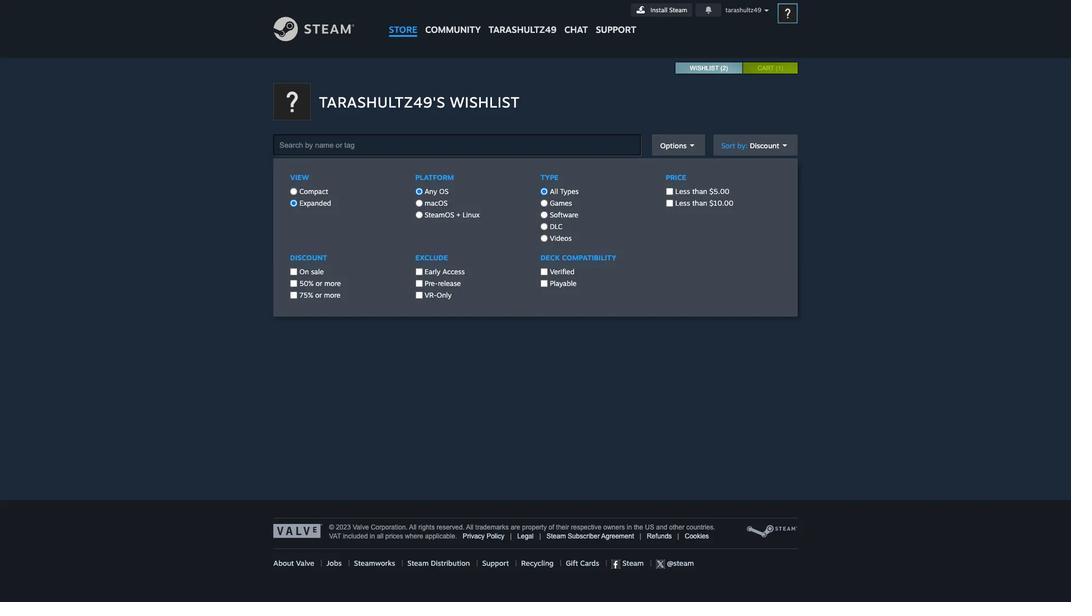 Task type: vqa. For each thing, say whether or not it's contained in the screenshot.


Task type: locate. For each thing, give the bounding box(es) containing it.
valve up included
[[353, 524, 369, 532]]

tarashultz49
[[726, 6, 762, 14], [489, 24, 557, 35]]

2 ) from the left
[[782, 65, 784, 71]]

chat link
[[561, 0, 592, 38]]

deck compatibility
[[541, 253, 617, 262]]

discount
[[750, 141, 780, 150], [290, 253, 327, 262]]

overall
[[456, 204, 482, 212]]

(
[[721, 65, 723, 71], [776, 65, 778, 71]]

2 less from the top
[[676, 199, 690, 208]]

all up "where"
[[409, 524, 417, 532]]

policy
[[487, 533, 505, 541]]

) for 2
[[726, 65, 728, 71]]

0 vertical spatial tarashultz49
[[726, 6, 762, 14]]

cards
[[581, 559, 600, 568]]

subscriber
[[568, 533, 600, 541]]

release
[[438, 280, 461, 288]]

valve software image
[[273, 525, 323, 539], [747, 525, 798, 539]]

( right 2 at right top
[[776, 65, 778, 71]]

0 vertical spatial discount
[[750, 141, 780, 150]]

person
[[540, 248, 559, 256]]

steam down "where"
[[408, 559, 429, 568]]

agreement
[[602, 533, 634, 541]]

and
[[657, 524, 668, 532]]

cookies
[[685, 533, 709, 541]]

cart right to
[[763, 208, 779, 218]]

None radio
[[290, 188, 297, 195], [290, 200, 297, 207], [416, 200, 423, 207], [541, 212, 548, 219], [541, 223, 548, 231], [290, 188, 297, 195], [290, 200, 297, 207], [416, 200, 423, 207], [541, 212, 548, 219], [541, 223, 548, 231]]

than down the less than $5.00 at the top of the page
[[693, 199, 708, 208]]

steam down agreement in the bottom right of the page
[[621, 559, 644, 568]]

chat
[[565, 24, 588, 35]]

1 horizontal spatial (
[[776, 65, 778, 71]]

reviews:
[[484, 204, 512, 212]]

1 horizontal spatial all
[[466, 524, 474, 532]]

None checkbox
[[541, 268, 548, 276], [290, 280, 297, 287], [416, 280, 423, 287], [416, 292, 423, 299], [541, 268, 548, 276], [290, 280, 297, 287], [416, 280, 423, 287], [416, 292, 423, 299]]

valve right about
[[296, 559, 314, 568]]

0 horizontal spatial discount
[[290, 253, 327, 262]]

gift cards link
[[566, 559, 600, 568]]

$10.00
[[710, 199, 734, 208]]

) for 1
[[782, 65, 784, 71]]

0 horizontal spatial in
[[370, 533, 375, 541]]

countries.
[[687, 524, 716, 532]]

1 less from the top
[[676, 187, 690, 196]]

steam
[[670, 6, 688, 14], [547, 533, 566, 541], [408, 559, 429, 568], [621, 559, 644, 568]]

50% or more
[[297, 280, 341, 288]]

1 vertical spatial discount
[[290, 253, 327, 262]]

pre-release
[[423, 280, 461, 288]]

| left jobs link
[[321, 559, 322, 568]]

2 ( from the left
[[776, 65, 778, 71]]

multiplayer
[[591, 248, 622, 256]]

| left gift
[[560, 559, 562, 568]]

than for $10.00
[[693, 199, 708, 208]]

add
[[735, 208, 750, 218]]

75%
[[665, 205, 695, 223], [300, 291, 313, 300]]

1 horizontal spatial valve
[[353, 524, 369, 532]]

than up less than $10.00
[[693, 187, 708, 196]]

discount up on sale
[[290, 253, 327, 262]]

less down price
[[676, 187, 690, 196]]

linux
[[463, 211, 480, 219]]

0 vertical spatial valve
[[353, 524, 369, 532]]

vat
[[329, 533, 341, 541]]

jobs link
[[327, 559, 342, 568]]

more for 75% or more
[[324, 291, 341, 300]]

2 valve software image from the left
[[747, 525, 798, 539]]

early
[[425, 268, 441, 276]]

| right support
[[515, 559, 517, 568]]

all up privacy
[[466, 524, 474, 532]]

less for less than $5.00
[[676, 187, 690, 196]]

0 vertical spatial more
[[325, 280, 341, 288]]

1 vertical spatial 75%
[[300, 291, 313, 300]]

community link
[[422, 0, 485, 40]]

steam link
[[612, 559, 644, 569]]

2
[[723, 65, 726, 71]]

tarashultz49's wishlist
[[319, 93, 520, 111]]

1 horizontal spatial in
[[627, 524, 632, 532]]

less down the less than $5.00 at the top of the page
[[676, 199, 690, 208]]

store
[[389, 24, 418, 35]]

os
[[439, 188, 449, 196]]

macos
[[423, 199, 448, 208]]

0 horizontal spatial valve software image
[[273, 525, 323, 539]]

( for 1
[[776, 65, 778, 71]]

gift
[[566, 559, 578, 568]]

view
[[290, 173, 309, 182]]

0 horizontal spatial (
[[721, 65, 723, 71]]

steamworks
[[354, 559, 395, 568]]

than
[[693, 187, 708, 196], [693, 199, 708, 208]]

1 horizontal spatial )
[[782, 65, 784, 71]]

2 horizontal spatial all
[[550, 188, 558, 196]]

valve inside © 2023 valve corporation.  all rights reserved.  all trademarks are property of their respective owners in the us and other countries. vat included in all prices where applicable. privacy policy | legal | steam subscriber agreement | refunds | cookies
[[353, 524, 369, 532]]

0 vertical spatial less
[[676, 187, 690, 196]]

0 vertical spatial 75%
[[665, 205, 695, 223]]

owners
[[604, 524, 625, 532]]

75% left $39.99 $9.99
[[665, 205, 695, 223]]

steamos + linux
[[423, 211, 480, 219]]

property
[[522, 524, 547, 532]]

1 vertical spatial more
[[324, 291, 341, 300]]

1 vertical spatial or
[[315, 291, 322, 300]]

2 than from the top
[[693, 199, 708, 208]]

cookies link
[[685, 533, 709, 541]]

support link
[[482, 559, 509, 568]]

0 vertical spatial in
[[627, 524, 632, 532]]

1 ) from the left
[[726, 65, 728, 71]]

or down 50% or more
[[315, 291, 322, 300]]

)
[[726, 65, 728, 71], [782, 65, 784, 71]]

1 vertical spatial in
[[370, 533, 375, 541]]

all
[[550, 188, 558, 196], [409, 524, 417, 532], [466, 524, 474, 532]]

discount right by:
[[750, 141, 780, 150]]

1 horizontal spatial discount
[[750, 141, 780, 150]]

deck
[[541, 253, 560, 262]]

1 vertical spatial valve
[[296, 559, 314, 568]]

privacy
[[463, 533, 485, 541]]

$39.99
[[702, 205, 722, 213]]

steam down of
[[547, 533, 566, 541]]

pre-
[[425, 280, 438, 288]]

more down 50% or more
[[324, 291, 341, 300]]

50%
[[300, 280, 314, 288]]

None checkbox
[[666, 188, 673, 195], [666, 200, 673, 207], [290, 268, 297, 276], [416, 268, 423, 276], [541, 280, 548, 287], [290, 292, 297, 299], [666, 188, 673, 195], [666, 200, 673, 207], [290, 268, 297, 276], [416, 268, 423, 276], [541, 280, 548, 287], [290, 292, 297, 299]]

distribution
[[431, 559, 470, 568]]

1 horizontal spatial valve software image
[[747, 525, 798, 539]]

1 horizontal spatial tarashultz49
[[726, 6, 762, 14]]

1
[[778, 65, 782, 71]]

1 than from the top
[[693, 187, 708, 196]]

0 horizontal spatial tarashultz49
[[489, 24, 557, 35]]

to
[[753, 208, 761, 218]]

| down other
[[678, 533, 680, 541]]

+
[[457, 211, 461, 219]]

all up the games
[[550, 188, 558, 196]]

compatibility
[[562, 253, 617, 262]]

wishlist                 ( 2 )
[[690, 65, 728, 71]]

in
[[627, 524, 632, 532], [370, 533, 375, 541]]

| down refunds
[[644, 559, 656, 568]]

less than $5.00
[[676, 187, 730, 196]]

us
[[645, 524, 655, 532]]

in left the at the bottom right of page
[[627, 524, 632, 532]]

rights
[[419, 524, 435, 532]]

None radio
[[416, 188, 423, 195], [541, 188, 548, 195], [541, 200, 548, 207], [416, 212, 423, 219], [541, 235, 548, 242], [416, 188, 423, 195], [541, 188, 548, 195], [541, 200, 548, 207], [416, 212, 423, 219], [541, 235, 548, 242]]

of
[[549, 524, 555, 532]]

©
[[329, 524, 334, 532]]

1 vertical spatial less
[[676, 199, 690, 208]]

less for less than $10.00
[[676, 199, 690, 208]]

compact
[[297, 188, 328, 196]]

( for 2
[[721, 65, 723, 71]]

less than $10.00
[[676, 199, 734, 208]]

9,
[[546, 213, 552, 220]]

verified
[[548, 268, 575, 276]]

overall reviews:
[[456, 204, 512, 212]]

1 ( from the left
[[721, 65, 723, 71]]

1 vertical spatial than
[[693, 199, 708, 208]]

0 vertical spatial than
[[693, 187, 708, 196]]

| right cards at the right bottom of the page
[[606, 559, 608, 568]]

0 vertical spatial or
[[316, 280, 322, 288]]

more up 75% or more
[[325, 280, 341, 288]]

sort
[[722, 141, 736, 150]]

in left all
[[370, 533, 375, 541]]

75% down the 50%
[[300, 291, 313, 300]]

all types
[[548, 188, 579, 196]]

0 horizontal spatial )
[[726, 65, 728, 71]]

or
[[316, 280, 322, 288], [315, 291, 322, 300]]

( right "wishlist"
[[721, 65, 723, 71]]

mostly
[[534, 204, 558, 212]]

or up 75% or more
[[316, 280, 322, 288]]

cart left 1
[[758, 65, 774, 71]]



Task type: describe. For each thing, give the bounding box(es) containing it.
© 2023 valve corporation.  all rights reserved.  all trademarks are property of their respective owners in the us and other countries. vat included in all prices where applicable. privacy policy | legal | steam subscriber agreement | refunds | cookies
[[329, 524, 716, 541]]

sort by: discount
[[722, 141, 780, 150]]

price
[[666, 173, 687, 182]]

0 horizontal spatial 75%
[[300, 291, 313, 300]]

vr-only
[[423, 291, 452, 300]]

recycling link
[[521, 559, 554, 568]]

steam distribution link
[[408, 559, 470, 568]]

positive
[[559, 204, 585, 212]]

than for $5.00
[[693, 187, 708, 196]]

third-
[[523, 248, 540, 256]]

$9.99
[[703, 212, 722, 221]]

install
[[651, 6, 668, 14]]

2023
[[336, 524, 351, 532]]

refunds
[[647, 533, 672, 541]]

legal link
[[518, 533, 534, 541]]

corporation.
[[371, 524, 408, 532]]

cart         ( 1 )
[[758, 65, 784, 71]]

1 vertical spatial tarashultz49
[[489, 24, 557, 35]]

1 valve software image from the left
[[273, 525, 323, 539]]

other
[[670, 524, 685, 532]]

$5.00
[[710, 187, 730, 196]]

date:
[[483, 213, 499, 220]]

the
[[634, 524, 643, 532]]

mostly positive release date:
[[456, 204, 585, 220]]

| down "property" at the bottom of the page
[[540, 533, 541, 541]]

support link
[[592, 0, 641, 38]]

steam inside © 2023 valve corporation.  all rights reserved.  all trademarks are property of their respective owners in the us and other countries. vat included in all prices where applicable. privacy policy | legal | steam subscriber agreement | refunds | cookies
[[547, 533, 566, 541]]

games
[[548, 199, 572, 208]]

| left support
[[477, 559, 478, 568]]

2019
[[554, 213, 568, 220]]

access
[[443, 268, 465, 276]]

0 horizontal spatial valve
[[296, 559, 314, 568]]

Search by name or tag text field
[[273, 135, 642, 156]]

add to cart link
[[726, 204, 788, 222]]

steam right the install
[[670, 6, 688, 14]]

platform
[[416, 173, 454, 182]]

install steam link
[[631, 3, 693, 17]]

support
[[482, 559, 509, 568]]

or for 75%
[[315, 291, 322, 300]]

| down are
[[510, 533, 512, 541]]

release
[[456, 213, 481, 220]]

1 horizontal spatial 75%
[[665, 205, 695, 223]]

applicable.
[[425, 533, 457, 541]]

0 vertical spatial cart
[[758, 65, 774, 71]]

vr-
[[425, 291, 437, 300]]

playable
[[548, 280, 577, 288]]

recycling
[[521, 559, 554, 568]]

-
[[659, 205, 665, 223]]

sep
[[534, 213, 545, 220]]

| right jobs link
[[348, 559, 350, 568]]

install steam
[[651, 6, 688, 14]]

store link
[[385, 0, 422, 40]]

included
[[343, 533, 368, 541]]

type
[[541, 173, 559, 182]]

by:
[[738, 141, 748, 150]]

on
[[300, 268, 309, 276]]

respective
[[571, 524, 602, 532]]

more for 50% or more
[[325, 280, 341, 288]]

steamos
[[425, 211, 455, 219]]

wishlist
[[450, 93, 520, 111]]

| down the at the bottom right of page
[[640, 533, 642, 541]]

are
[[511, 524, 521, 532]]

steamworks link
[[354, 559, 395, 568]]

community
[[425, 24, 481, 35]]

sep 9, 2019
[[534, 213, 568, 220]]

0 horizontal spatial all
[[409, 524, 417, 532]]

or for 50%
[[316, 280, 322, 288]]

jobs
[[327, 559, 342, 568]]

$39.99 $9.99
[[702, 205, 722, 221]]

1 vertical spatial cart
[[763, 208, 779, 218]]

about valve | jobs | steamworks | steam distribution | support | recycling | gift cards |
[[273, 559, 612, 568]]

about valve link
[[273, 559, 314, 568]]

wishlist
[[690, 65, 719, 71]]

where
[[405, 533, 424, 541]]

@steam link
[[656, 559, 694, 569]]

any
[[425, 188, 437, 196]]

only
[[437, 291, 452, 300]]

prices
[[386, 533, 403, 541]]

| right steamworks
[[402, 559, 403, 568]]

-75%
[[659, 205, 695, 223]]

types
[[560, 188, 579, 196]]

their
[[556, 524, 569, 532]]

75% or more
[[297, 291, 341, 300]]

any os
[[423, 188, 449, 196]]

shooter
[[561, 248, 583, 256]]

support
[[596, 24, 637, 35]]

all
[[377, 533, 384, 541]]

steam subscriber agreement link
[[547, 533, 634, 541]]

exclude
[[416, 253, 448, 262]]

dlc
[[548, 223, 563, 231]]



